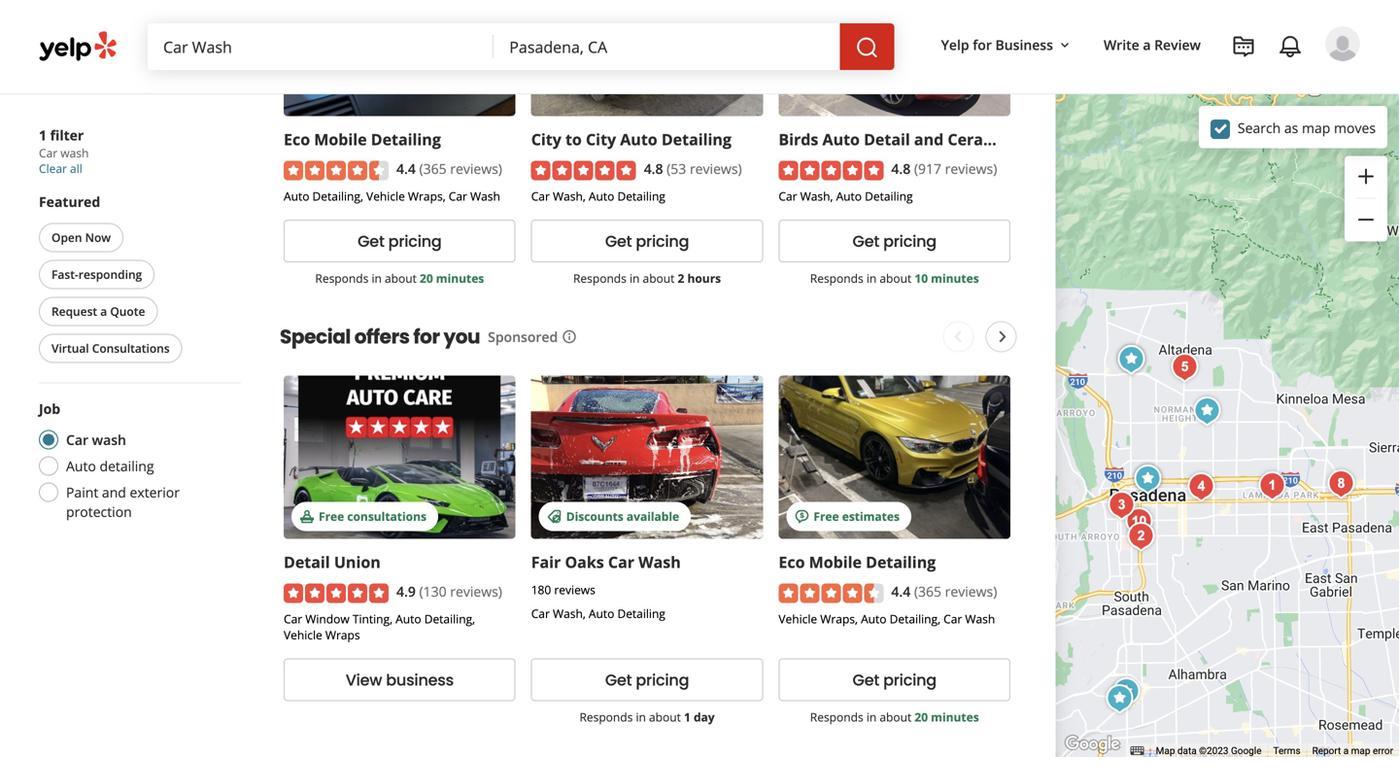Task type: describe. For each thing, give the bounding box(es) containing it.
1 vertical spatial 1
[[684, 709, 691, 725]]

1 filter car wash clear all
[[39, 126, 89, 176]]

baca mobile car wash image
[[1129, 460, 1168, 499]]

paint
[[66, 483, 98, 502]]

eco mobile detailing link for detailing,
[[284, 129, 441, 150]]

write a review
[[1104, 35, 1201, 54]]

in for 4.4 star rating image related to wraps,
[[867, 709, 877, 725]]

free consultations
[[319, 508, 427, 524]]

google
[[1231, 745, 1262, 757]]

detail union
[[284, 551, 381, 572]]

map
[[1156, 745, 1175, 757]]

16 free estimates v2 image
[[794, 509, 810, 525]]

4.8 (53 reviews)
[[644, 159, 742, 178]]

featured
[[39, 192, 100, 211]]

detailing down 4.8 (917 reviews)
[[865, 188, 913, 204]]

4.4 (365 reviews) for wraps,
[[397, 159, 502, 178]]

fair oaks car wash 180 reviews car wash, auto detailing
[[531, 551, 681, 621]]

detailing up 4.8 (53 reviews)
[[662, 129, 732, 150]]

180
[[531, 582, 551, 598]]

keyboard shortcuts image
[[1131, 747, 1145, 755]]

1 inside 1 filter car wash clear all
[[39, 126, 47, 144]]

1 city from the left
[[531, 129, 562, 150]]

minutes for fair oaks car wash
[[931, 709, 979, 725]]

responds for 4.8 star rating image associated with auto get pricing button
[[810, 270, 864, 286]]

request a quote
[[52, 303, 145, 319]]

20 for wraps,
[[420, 270, 433, 286]]

tinting,
[[353, 611, 393, 627]]

yelp
[[941, 35, 970, 54]]

pricing up the "responds in about 1 day"
[[636, 669, 689, 691]]

request a quote button
[[39, 297, 158, 326]]

second 2 none mobile auto detailing image
[[1188, 392, 1227, 431]]

©2023
[[1200, 745, 1229, 757]]

minutes for city to city auto detailing
[[931, 270, 979, 286]]

fast5xpress car wash image
[[1253, 467, 1292, 505]]

in for 4.4 star rating image for detailing,
[[372, 270, 382, 286]]

oaks
[[565, 551, 604, 572]]

view business link
[[284, 658, 516, 701]]

car inside car window tinting, auto detailing, vehicle wraps
[[284, 611, 302, 627]]

and inside paint and exterior protection
[[102, 483, 126, 502]]

pricing for 4.4 star rating image related to wraps,
[[884, 669, 937, 691]]

business
[[996, 35, 1054, 54]]

all
[[70, 160, 82, 176]]

car wash, auto detailing for auto
[[779, 188, 913, 204]]

city to city auto detailing link
[[531, 129, 732, 150]]

zoom in image
[[1355, 165, 1378, 188]]

moves
[[1334, 118, 1376, 137]]

detailing
[[100, 457, 154, 475]]

wraps
[[325, 627, 360, 643]]

get pricing for 4.8 star rating image related to to
[[605, 230, 689, 252]]

report
[[1313, 745, 1342, 757]]

technic auto spa image
[[1101, 679, 1139, 718]]

car inside 1 filter car wash clear all
[[39, 145, 57, 161]]

exterior
[[130, 483, 180, 502]]

get pricing button for 4.4 star rating image related to wraps,
[[779, 658, 1011, 701]]

report a map error link
[[1313, 745, 1394, 757]]

yelp for business
[[941, 35, 1054, 54]]

eco for vehicle
[[779, 551, 805, 572]]

available
[[627, 508, 679, 524]]

responds in about 2 hours
[[573, 270, 721, 286]]

about for birds auto detail and ceramic coatings link
[[880, 270, 912, 286]]

mobile for wraps,
[[809, 551, 862, 572]]

1 vertical spatial detail
[[284, 551, 330, 572]]

paint and exterior protection
[[66, 483, 180, 521]]

search
[[1238, 118, 1281, 137]]

job
[[39, 399, 60, 418]]

reviews) for 4.4 star rating image related to wraps,
[[945, 582, 998, 601]]

search image
[[856, 36, 879, 59]]

auto inside car window tinting, auto detailing, vehicle wraps
[[396, 611, 421, 627]]

eco for auto
[[284, 129, 310, 150]]

2 horizontal spatial detailing,
[[890, 611, 941, 627]]

terms link
[[1274, 745, 1301, 757]]

pricing for 4.4 star rating image for detailing,
[[388, 230, 442, 252]]

pricing for 4.8 star rating image related to to
[[636, 230, 689, 252]]

clear
[[39, 160, 67, 176]]

discounts available
[[566, 508, 679, 524]]

4.4 for wraps,
[[397, 159, 416, 178]]

2
[[678, 270, 685, 286]]

map region
[[955, 0, 1400, 757]]

business
[[386, 669, 454, 691]]

clear all link
[[39, 160, 82, 176]]

fast-responding button
[[39, 260, 155, 289]]

map data ©2023 google
[[1156, 745, 1262, 757]]

(53
[[667, 159, 686, 178]]

(365 for detailing,
[[914, 582, 942, 601]]

ceramic
[[948, 129, 1012, 150]]

(365 for wraps,
[[419, 159, 447, 178]]

now
[[85, 229, 111, 245]]

vehicle wraps, auto detailing, car wash
[[779, 611, 996, 627]]

terms
[[1274, 745, 1301, 757]]

auto detailing, vehicle wraps, car wash
[[284, 188, 500, 204]]

consultations
[[92, 340, 170, 356]]

doug wash auto detailing image
[[1166, 348, 1205, 387]]

fast-
[[52, 266, 79, 282]]

responds in about 10 minutes
[[810, 270, 979, 286]]

request
[[52, 303, 97, 319]]

4.9
[[397, 582, 416, 601]]

fair oaks car wash link
[[531, 551, 681, 572]]

detailing down estimates in the bottom of the page
[[866, 551, 936, 572]]

virtual consultations button
[[39, 334, 182, 363]]

about for fair oaks car wash link at left bottom
[[649, 709, 681, 725]]

quote
[[110, 303, 145, 319]]

baca mobile car wash image
[[1129, 460, 1168, 499]]

discounts
[[566, 508, 624, 524]]

fast-responding
[[52, 266, 142, 282]]

in for 4.8 star rating image related to to
[[630, 270, 640, 286]]

reviews) for 4.9 star rating image
[[450, 582, 502, 601]]

responding
[[78, 266, 142, 282]]

virtual consultations
[[52, 340, 170, 356]]

report a map error
[[1313, 745, 1394, 757]]

get pricing for 4.8 star rating image associated with auto
[[853, 230, 937, 252]]

get for get pricing button related to 4.4 star rating image for detailing,
[[358, 230, 385, 252]]

union
[[334, 551, 381, 572]]

address, neighborhood, city, state or zip text field
[[494, 23, 840, 70]]

wash for auto detailing, vehicle wraps, car wash
[[470, 188, 500, 204]]

(130
[[419, 582, 447, 601]]

as
[[1285, 118, 1299, 137]]

review
[[1155, 35, 1201, 54]]

things to do, nail salons, plumbers text field
[[148, 23, 494, 70]]

free consultations link
[[284, 376, 516, 539]]

open
[[52, 229, 82, 245]]

4.8 for and
[[892, 159, 911, 178]]

0 vertical spatial and
[[915, 129, 944, 150]]

eco mobile detailing link for wraps,
[[779, 551, 936, 572]]



Task type: vqa. For each thing, say whether or not it's contained in the screenshot.
second field from left
yes



Task type: locate. For each thing, give the bounding box(es) containing it.
free for union
[[319, 508, 344, 524]]

window
[[305, 611, 350, 627]]

fair oaks car wash image
[[1112, 340, 1151, 379], [1112, 340, 1151, 379]]

get pricing button up responds in about 2 hours
[[531, 220, 763, 262]]

city right to
[[586, 129, 616, 150]]

detailing up auto detailing, vehicle wraps, car wash
[[371, 129, 441, 150]]

free estimates link
[[779, 376, 1011, 539]]

1 horizontal spatial a
[[1143, 35, 1151, 54]]

city
[[531, 129, 562, 150], [586, 129, 616, 150]]

for left you
[[413, 323, 440, 350]]

responds for get pricing button related to 4.4 star rating image for detailing,
[[315, 270, 369, 286]]

auto inside option group
[[66, 457, 96, 475]]

4.9 (130 reviews)
[[397, 582, 502, 601]]

none field things to do, nail salons, plumbers
[[148, 23, 494, 70]]

wash for vehicle wraps, auto detailing, car wash
[[966, 611, 996, 627]]

0 horizontal spatial (365
[[419, 159, 447, 178]]

and up (917
[[915, 129, 944, 150]]

1 vertical spatial map
[[1352, 745, 1371, 757]]

0 horizontal spatial 20
[[420, 270, 433, 286]]

zoom out image
[[1355, 208, 1378, 231]]

0 horizontal spatial vehicle
[[284, 627, 322, 643]]

eco down things to do, nail salons, plumbers field
[[284, 129, 310, 150]]

1 4.8 from the left
[[644, 159, 663, 178]]

1 vertical spatial and
[[102, 483, 126, 502]]

a left quote
[[100, 303, 107, 319]]

None field
[[148, 23, 494, 70], [494, 23, 840, 70]]

0 horizontal spatial 4.4 (365 reviews)
[[397, 159, 502, 178]]

1 horizontal spatial 20
[[915, 709, 928, 725]]

car inside option group
[[66, 431, 88, 449]]

mobile down free estimates
[[809, 551, 862, 572]]

free right 16 free estimates v2 icon
[[814, 508, 839, 524]]

4.4 for detailing,
[[892, 582, 911, 601]]

0 horizontal spatial 4.8
[[644, 159, 663, 178]]

get pricing up the "responds in about 1 day"
[[605, 669, 689, 691]]

wash,
[[553, 188, 586, 204], [801, 188, 833, 204], [553, 605, 586, 621]]

get for get pricing button for 4.8 star rating image related to to
[[605, 230, 632, 252]]

1 horizontal spatial 4.8 star rating image
[[779, 161, 884, 180]]

1 vertical spatial wash
[[92, 431, 126, 449]]

get pricing up responds in about 10 minutes
[[853, 230, 937, 252]]

reviews) for 4.4 star rating image for detailing,
[[450, 159, 502, 178]]

1 horizontal spatial mobile
[[809, 551, 862, 572]]

0 horizontal spatial 4.4 star rating image
[[284, 161, 389, 180]]

1 vertical spatial eco
[[779, 551, 805, 572]]

(365 up vehicle wraps, auto detailing, car wash
[[914, 582, 942, 601]]

error
[[1373, 745, 1394, 757]]

0 horizontal spatial map
[[1302, 118, 1331, 137]]

reviews
[[554, 582, 596, 598]]

consultations
[[347, 508, 427, 524]]

1 horizontal spatial car wash, auto detailing
[[779, 188, 913, 204]]

car wash
[[66, 431, 126, 449]]

0 horizontal spatial responds in about 20 minutes
[[315, 270, 484, 286]]

0 vertical spatial mobile
[[314, 129, 367, 150]]

eco mobile detailing for detailing,
[[284, 129, 441, 150]]

user actions element
[[926, 24, 1388, 144]]

16 chevron down v2 image
[[1057, 38, 1073, 53]]

a for report
[[1344, 745, 1349, 757]]

reviews)
[[450, 159, 502, 178], [690, 159, 742, 178], [945, 159, 998, 178], [450, 582, 502, 601], [945, 582, 998, 601]]

none field address, neighborhood, city, state or zip
[[494, 23, 840, 70]]

featured group
[[35, 192, 241, 367]]

2 car wash, auto detailing from the left
[[779, 188, 913, 204]]

get pricing button down auto detailing, vehicle wraps, car wash
[[284, 220, 516, 262]]

4.8 left (53
[[644, 159, 663, 178]]

to
[[566, 129, 582, 150]]

1 vertical spatial wash
[[639, 551, 681, 572]]

16 free consultations v2 image
[[299, 509, 315, 525]]

None search field
[[148, 23, 895, 70]]

1 horizontal spatial wraps,
[[821, 611, 858, 627]]

responds for get pricing button above the "responds in about 1 day"
[[580, 709, 633, 725]]

0 horizontal spatial eco
[[284, 129, 310, 150]]

1 horizontal spatial eco mobile detailing
[[779, 551, 936, 572]]

a for write
[[1143, 35, 1151, 54]]

0 horizontal spatial eco mobile detailing link
[[284, 129, 441, 150]]

4.4 (365 reviews)
[[397, 159, 502, 178], [892, 582, 998, 601]]

(365 up auto detailing, vehicle wraps, car wash
[[419, 159, 447, 178]]

get pricing button up the "responds in about 1 day"
[[531, 658, 763, 701]]

1 horizontal spatial and
[[915, 129, 944, 150]]

1 horizontal spatial map
[[1352, 745, 1371, 757]]

1 horizontal spatial city
[[586, 129, 616, 150]]

0 horizontal spatial detailing,
[[313, 188, 363, 204]]

16 discount available v2 image
[[547, 509, 562, 525]]

get pricing button for 4.8 star rating image associated with auto
[[779, 220, 1011, 262]]

0 horizontal spatial free
[[319, 508, 344, 524]]

0 vertical spatial 20
[[420, 270, 433, 286]]

pricing down auto detailing, vehicle wraps, car wash
[[388, 230, 442, 252]]

mobile for detailing,
[[314, 129, 367, 150]]

(365
[[419, 159, 447, 178], [914, 582, 942, 601]]

vehicle inside car window tinting, auto detailing, vehicle wraps
[[284, 627, 322, 643]]

4.4 (365 reviews) up vehicle wraps, auto detailing, car wash
[[892, 582, 998, 601]]

showroom auto detail image
[[1182, 467, 1221, 506]]

fair
[[531, 551, 561, 572]]

4.4 star rating image up auto detailing, vehicle wraps, car wash
[[284, 161, 389, 180]]

2 vertical spatial wash
[[966, 611, 996, 627]]

reviews) up auto detailing, vehicle wraps, car wash
[[450, 159, 502, 178]]

data
[[1178, 745, 1197, 757]]

0 horizontal spatial for
[[413, 323, 440, 350]]

detailing, inside car window tinting, auto detailing, vehicle wraps
[[424, 611, 475, 627]]

0 vertical spatial for
[[973, 35, 992, 54]]

coatings
[[1016, 129, 1083, 150]]

0 vertical spatial eco mobile detailing link
[[284, 129, 441, 150]]

0 vertical spatial wash
[[61, 145, 89, 161]]

you
[[444, 323, 480, 350]]

1 horizontal spatial 4.4 star rating image
[[779, 583, 884, 603]]

1 horizontal spatial 4.8
[[892, 159, 911, 178]]

0 vertical spatial 4.4 (365 reviews)
[[397, 159, 502, 178]]

1 horizontal spatial vehicle
[[366, 188, 405, 204]]

free right 16 free consultations v2 image
[[319, 508, 344, 524]]

birds
[[779, 129, 819, 150]]

1 horizontal spatial (365
[[914, 582, 942, 601]]

projects image
[[1232, 35, 1256, 58]]

about for the city to city auto detailing "link"
[[643, 270, 675, 286]]

1 vertical spatial eco mobile detailing link
[[779, 551, 936, 572]]

0 horizontal spatial and
[[102, 483, 126, 502]]

2 4.8 star rating image from the left
[[779, 161, 884, 180]]

for right yelp
[[973, 35, 992, 54]]

reviews) up vehicle wraps, auto detailing, car wash
[[945, 582, 998, 601]]

0 horizontal spatial detail
[[284, 551, 330, 572]]

group
[[1345, 156, 1388, 242]]

birds auto detail and ceramic coatings link
[[779, 129, 1083, 150]]

map left 'error'
[[1352, 745, 1371, 757]]

wash, down reviews
[[553, 605, 586, 621]]

notifications image
[[1279, 35, 1302, 58]]

get pricing up responds in about 2 hours
[[605, 230, 689, 252]]

arroyo-california car wash image
[[1120, 502, 1159, 541]]

1 left filter
[[39, 126, 47, 144]]

auto
[[620, 129, 658, 150], [823, 129, 860, 150], [284, 188, 310, 204], [589, 188, 615, 204], [836, 188, 862, 204], [66, 457, 96, 475], [589, 605, 615, 621], [396, 611, 421, 627], [861, 611, 887, 627]]

get down auto detailing, vehicle wraps, car wash
[[358, 230, 385, 252]]

get for get pricing button above the "responds in about 1 day"
[[605, 669, 632, 691]]

1 horizontal spatial detailing,
[[424, 611, 475, 627]]

reviews) down 'ceramic'
[[945, 159, 998, 178]]

car wash, auto detailing down to
[[531, 188, 666, 204]]

city left to
[[531, 129, 562, 150]]

4.8 star rating image for auto
[[779, 161, 884, 180]]

eco
[[284, 129, 310, 150], [779, 551, 805, 572]]

wash, down birds
[[801, 188, 833, 204]]

4.4
[[397, 159, 416, 178], [892, 582, 911, 601]]

4.4 star rating image for detailing,
[[284, 161, 389, 180]]

1 vertical spatial for
[[413, 323, 440, 350]]

wash up auto detailing
[[92, 431, 126, 449]]

1 left day
[[684, 709, 691, 725]]

detailing
[[371, 129, 441, 150], [662, 129, 732, 150], [618, 188, 666, 204], [865, 188, 913, 204], [866, 551, 936, 572], [618, 605, 666, 621]]

reviews) for 4.8 star rating image related to to
[[690, 159, 742, 178]]

pricing up 10
[[884, 230, 937, 252]]

2 city from the left
[[586, 129, 616, 150]]

option group containing job
[[33, 399, 241, 521]]

get pricing button for 4.4 star rating image for detailing,
[[284, 220, 516, 262]]

special offers for you
[[280, 323, 480, 350]]

wash
[[61, 145, 89, 161], [92, 431, 126, 449]]

detail up 4.9 star rating image
[[284, 551, 330, 572]]

0 vertical spatial (365
[[419, 159, 447, 178]]

search as map moves
[[1238, 118, 1376, 137]]

a
[[1143, 35, 1151, 54], [100, 303, 107, 319], [1344, 745, 1349, 757]]

yelp for business button
[[934, 27, 1081, 62]]

hi-quality auto body image
[[1107, 673, 1146, 711]]

reviews) right (53
[[690, 159, 742, 178]]

eco down 16 free estimates v2 icon
[[779, 551, 805, 572]]

bob b. image
[[1326, 26, 1361, 61]]

mobile up auto detailing, vehicle wraps, car wash
[[314, 129, 367, 150]]

0 vertical spatial detail
[[864, 129, 910, 150]]

wash, for auto
[[801, 188, 833, 204]]

car window tinting, auto detailing, vehicle wraps
[[284, 611, 475, 643]]

1 horizontal spatial free
[[814, 508, 839, 524]]

1 vertical spatial 4.4 star rating image
[[779, 583, 884, 603]]

get pricing button down vehicle wraps, auto detailing, car wash
[[779, 658, 1011, 701]]

1 horizontal spatial responds in about 20 minutes
[[810, 709, 979, 725]]

free for mobile
[[814, 508, 839, 524]]

a right write
[[1143, 35, 1151, 54]]

responds in about 1 day
[[580, 709, 715, 725]]

4.4 (365 reviews) for detailing,
[[892, 582, 998, 601]]

city to city auto detailing
[[531, 129, 732, 150]]

wash, down to
[[553, 188, 586, 204]]

4.8 star rating image down birds
[[779, 161, 884, 180]]

get pricing down auto detailing, vehicle wraps, car wash
[[358, 230, 442, 252]]

1 vertical spatial (365
[[914, 582, 942, 601]]

get down vehicle wraps, auto detailing, car wash
[[853, 669, 880, 691]]

2 horizontal spatial a
[[1344, 745, 1349, 757]]

0 horizontal spatial mobile
[[314, 129, 367, 150]]

a for request
[[100, 303, 107, 319]]

pricing up responds in about 2 hours
[[636, 230, 689, 252]]

0 vertical spatial 1
[[39, 126, 47, 144]]

get pricing down vehicle wraps, auto detailing, car wash
[[853, 669, 937, 691]]

wash inside option group
[[92, 431, 126, 449]]

pasadena car wash image
[[1102, 486, 1141, 525]]

0 horizontal spatial 4.4
[[397, 159, 416, 178]]

eco mobile detailing for wraps,
[[779, 551, 936, 572]]

eco mobile detailing link up auto detailing, vehicle wraps, car wash
[[284, 129, 441, 150]]

get up responds in about 10 minutes
[[853, 230, 880, 252]]

view business
[[346, 669, 454, 691]]

0 horizontal spatial a
[[100, 303, 107, 319]]

0 horizontal spatial wraps,
[[408, 188, 446, 204]]

4.8 star rating image down to
[[531, 161, 636, 180]]

about
[[385, 270, 417, 286], [643, 270, 675, 286], [880, 270, 912, 286], [649, 709, 681, 725], [880, 709, 912, 725]]

eco mobile detailing up auto detailing, vehicle wraps, car wash
[[284, 129, 441, 150]]

wash inside fair oaks car wash 180 reviews car wash, auto detailing
[[639, 551, 681, 572]]

wash inside 1 filter car wash clear all
[[61, 145, 89, 161]]

1 horizontal spatial eco
[[779, 551, 805, 572]]

auto detailing
[[66, 457, 154, 475]]

next image
[[991, 325, 1015, 348]]

2 free from the left
[[814, 508, 839, 524]]

pricing down vehicle wraps, auto detailing, car wash
[[884, 669, 937, 691]]

sponsored
[[488, 327, 558, 346]]

4.8 left (917
[[892, 159, 911, 178]]

0 vertical spatial map
[[1302, 118, 1331, 137]]

reviews) right (130 in the left of the page
[[450, 582, 502, 601]]

eco mobile detailing link down free estimates
[[779, 551, 936, 572]]

0 horizontal spatial eco mobile detailing
[[284, 129, 441, 150]]

in for 4.8 star rating image associated with auto
[[867, 270, 877, 286]]

0 vertical spatial a
[[1143, 35, 1151, 54]]

0 vertical spatial wraps,
[[408, 188, 446, 204]]

wash down filter
[[61, 145, 89, 161]]

1 4.8 star rating image from the left
[[531, 161, 636, 180]]

responds in about 20 minutes for auto
[[810, 709, 979, 725]]

0 vertical spatial responds in about 20 minutes
[[315, 270, 484, 286]]

1 horizontal spatial for
[[973, 35, 992, 54]]

car wash, auto detailing
[[531, 188, 666, 204], [779, 188, 913, 204]]

0 horizontal spatial car wash, auto detailing
[[531, 188, 666, 204]]

detailing inside fair oaks car wash 180 reviews car wash, auto detailing
[[618, 605, 666, 621]]

0 horizontal spatial city
[[531, 129, 562, 150]]

4.8 star rating image
[[531, 161, 636, 180], [779, 161, 884, 180]]

1 none field from the left
[[148, 23, 494, 70]]

car wash, auto detailing for to
[[531, 188, 666, 204]]

1 vertical spatial wraps,
[[821, 611, 858, 627]]

car wash, auto detailing down birds
[[779, 188, 913, 204]]

pricing for 4.8 star rating image associated with auto
[[884, 230, 937, 252]]

2 vertical spatial a
[[1344, 745, 1349, 757]]

birds auto detail and ceramic coatings
[[779, 129, 1083, 150]]

4.4 star rating image up vehicle wraps, auto detailing, car wash
[[779, 583, 884, 603]]

wash, inside fair oaks car wash 180 reviews car wash, auto detailing
[[553, 605, 586, 621]]

1 vertical spatial 4.4 (365 reviews)
[[892, 582, 998, 601]]

responds for get pricing button for 4.8 star rating image related to to
[[573, 270, 627, 286]]

detailing down fair oaks car wash link at left bottom
[[618, 605, 666, 621]]

16 info v2 image
[[562, 329, 578, 345]]

get for 4.4 star rating image related to wraps, get pricing button
[[853, 669, 880, 691]]

write a review link
[[1096, 27, 1209, 62]]

a right report
[[1344, 745, 1349, 757]]

get for 4.8 star rating image associated with auto get pricing button
[[853, 230, 880, 252]]

get pricing for 4.4 star rating image related to wraps,
[[853, 669, 937, 691]]

detail up 4.8 (917 reviews)
[[864, 129, 910, 150]]

1 vertical spatial a
[[100, 303, 107, 319]]

4.8 (917 reviews)
[[892, 159, 998, 178]]

pasadena hand wash image
[[1122, 517, 1161, 556]]

protection
[[66, 502, 132, 521]]

4.4 up auto detailing, vehicle wraps, car wash
[[397, 159, 416, 178]]

eco mobile detailing link
[[284, 129, 441, 150], [779, 551, 936, 572]]

eco mobile detailing down free estimates
[[779, 551, 936, 572]]

and up protection
[[102, 483, 126, 502]]

1 vertical spatial mobile
[[809, 551, 862, 572]]

0 vertical spatial wash
[[470, 188, 500, 204]]

responds for 4.4 star rating image related to wraps, get pricing button
[[810, 709, 864, 725]]

open now
[[52, 229, 111, 245]]

for
[[973, 35, 992, 54], [413, 323, 440, 350]]

0 vertical spatial 4.4
[[397, 159, 416, 178]]

1 horizontal spatial detail
[[864, 129, 910, 150]]

20 for detailing,
[[915, 709, 928, 725]]

special
[[280, 323, 351, 350]]

view
[[346, 669, 382, 691]]

free estimates
[[814, 508, 900, 524]]

and
[[915, 129, 944, 150], [102, 483, 126, 502]]

previous image
[[947, 325, 970, 348]]

wash, for to
[[553, 188, 586, 204]]

wash
[[470, 188, 500, 204], [639, 551, 681, 572], [966, 611, 996, 627]]

in
[[372, 270, 382, 286], [630, 270, 640, 286], [867, 270, 877, 286], [636, 709, 646, 725], [867, 709, 877, 725]]

reviews) for 4.8 star rating image associated with auto
[[945, 159, 998, 178]]

get pricing button up responds in about 10 minutes
[[779, 220, 1011, 262]]

vehicle
[[366, 188, 405, 204], [779, 611, 818, 627], [284, 627, 322, 643]]

0 horizontal spatial wash
[[61, 145, 89, 161]]

4.4 up vehicle wraps, auto detailing, car wash
[[892, 582, 911, 601]]

2 4.8 from the left
[[892, 159, 911, 178]]

4.8 for auto
[[644, 159, 663, 178]]

0 horizontal spatial 1
[[39, 126, 47, 144]]

get pricing for 4.4 star rating image for detailing,
[[358, 230, 442, 252]]

1 horizontal spatial 4.4 (365 reviews)
[[892, 582, 998, 601]]

map
[[1302, 118, 1331, 137], [1352, 745, 1371, 757]]

detailing,
[[313, 188, 363, 204], [424, 611, 475, 627], [890, 611, 941, 627]]

responds in about 20 minutes for vehicle
[[315, 270, 484, 286]]

map for moves
[[1302, 118, 1331, 137]]

get pricing button for 4.8 star rating image related to to
[[531, 220, 763, 262]]

(917
[[914, 159, 942, 178]]

10
[[915, 270, 928, 286]]

4.9 star rating image
[[284, 583, 389, 603]]

get up the "responds in about 1 day"
[[605, 669, 632, 691]]

a inside button
[[100, 303, 107, 319]]

responds in about 20 minutes
[[315, 270, 484, 286], [810, 709, 979, 725]]

fiesta car wash image
[[1322, 465, 1361, 503]]

1 horizontal spatial eco mobile detailing link
[[779, 551, 936, 572]]

1
[[39, 126, 47, 144], [684, 709, 691, 725]]

2 horizontal spatial wash
[[966, 611, 996, 627]]

4.4 star rating image
[[284, 161, 389, 180], [779, 583, 884, 603]]

1 vertical spatial responds in about 20 minutes
[[810, 709, 979, 725]]

2 none field from the left
[[494, 23, 840, 70]]

google image
[[1061, 732, 1125, 757]]

write
[[1104, 35, 1140, 54]]

0 vertical spatial eco
[[284, 129, 310, 150]]

2 horizontal spatial vehicle
[[779, 611, 818, 627]]

detail union link
[[284, 551, 381, 572]]

day
[[694, 709, 715, 725]]

hours
[[688, 270, 721, 286]]

1 free from the left
[[319, 508, 344, 524]]

1 horizontal spatial wash
[[639, 551, 681, 572]]

get up responds in about 2 hours
[[605, 230, 632, 252]]

map right as
[[1302, 118, 1331, 137]]

0 horizontal spatial wash
[[470, 188, 500, 204]]

1 vertical spatial eco mobile detailing
[[779, 551, 936, 572]]

4.4 (365 reviews) up auto detailing, vehicle wraps, car wash
[[397, 159, 502, 178]]

for inside button
[[973, 35, 992, 54]]

filter
[[50, 126, 84, 144]]

offers
[[354, 323, 410, 350]]

1 horizontal spatial 1
[[684, 709, 691, 725]]

4.8 star rating image for to
[[531, 161, 636, 180]]

4.4 star rating image for wraps,
[[779, 583, 884, 603]]

virtual
[[52, 340, 89, 356]]

0 horizontal spatial 4.8 star rating image
[[531, 161, 636, 180]]

minutes
[[436, 270, 484, 286], [931, 270, 979, 286], [931, 709, 979, 725]]

auto inside fair oaks car wash 180 reviews car wash, auto detailing
[[589, 605, 615, 621]]

1 horizontal spatial 4.4
[[892, 582, 911, 601]]

1 horizontal spatial wash
[[92, 431, 126, 449]]

1 vertical spatial 20
[[915, 709, 928, 725]]

map for error
[[1352, 745, 1371, 757]]

option group
[[33, 399, 241, 521]]

0 vertical spatial 4.4 star rating image
[[284, 161, 389, 180]]

discounts available link
[[531, 376, 763, 539]]

1 car wash, auto detailing from the left
[[531, 188, 666, 204]]

1 vertical spatial 4.4
[[892, 582, 911, 601]]

wraps,
[[408, 188, 446, 204], [821, 611, 858, 627]]

detailing down city to city auto detailing
[[618, 188, 666, 204]]

0 vertical spatial eco mobile detailing
[[284, 129, 441, 150]]



